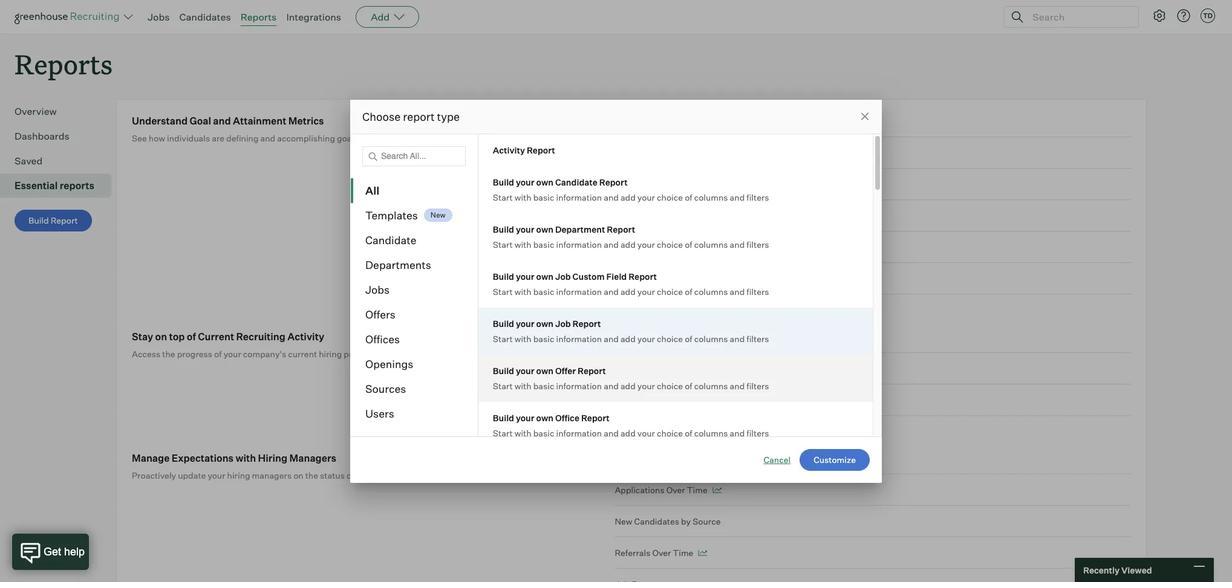 Task type: describe. For each thing, give the bounding box(es) containing it.
candidates link
[[179, 11, 231, 23]]

dashboards
[[15, 130, 69, 142]]

their
[[373, 133, 391, 144]]

submit
[[647, 179, 676, 190]]

filters for build your own offer report start with basic information and add your choice of columns and filters
[[747, 381, 770, 391]]

managers
[[252, 471, 292, 481]]

manage expectations with hiring managers proactively update your hiring managers on the status of each job
[[132, 453, 389, 481]]

pipeline
[[647, 332, 679, 343]]

time to approve offer goal attainment link
[[615, 263, 1132, 295]]

start for build your own job report start with basic information and add your choice of columns and filters
[[493, 334, 513, 344]]

information inside build your own job custom field report start with basic information and add your choice of columns and filters
[[557, 287, 602, 297]]

templates
[[366, 209, 418, 222]]

greenhouse recruiting image
[[15, 10, 123, 24]]

see
[[132, 133, 147, 144]]

for
[[360, 133, 371, 144]]

build report button
[[15, 210, 92, 232]]

integrations link
[[287, 11, 341, 23]]

recently
[[1084, 566, 1120, 576]]

recruiting
[[236, 331, 286, 343]]

are
[[212, 133, 225, 144]]

report
[[403, 110, 435, 123]]

own for build your own offer report
[[537, 366, 554, 376]]

with for build your own offer report start with basic information and add your choice of columns and filters
[[515, 381, 532, 391]]

department inside build your own department report start with basic information and add your choice of columns and filters
[[556, 224, 606, 235]]

approve
[[647, 274, 681, 284]]

start for build your own department report start with basic information and add your choice of columns and filters
[[493, 239, 513, 250]]

basic for department
[[534, 239, 555, 250]]

time for time to schedule available candidate goal attainment
[[615, 242, 636, 253]]

start inside build your own job custom field report start with basic information and add your choice of columns and filters
[[493, 287, 513, 297]]

stay on top of current recruiting activity access the progress of your company's current hiring process
[[132, 331, 375, 360]]

per
[[681, 332, 694, 343]]

stay
[[132, 331, 153, 343]]

viewed
[[1122, 566, 1153, 576]]

new candidates by source
[[615, 517, 721, 527]]

with inside manage expectations with hiring managers proactively update your hiring managers on the status of each job
[[236, 453, 256, 465]]

essential reports
[[15, 180, 94, 192]]

columns for build your own job report start with basic information and add your choice of columns and filters
[[695, 334, 729, 344]]

offers
[[366, 308, 396, 321]]

all
[[366, 184, 380, 197]]

manage
[[132, 453, 170, 465]]

2 vertical spatial icon chart image
[[699, 551, 708, 557]]

icon chart image for stay on top of current recruiting activity
[[716, 335, 725, 341]]

of inside build your own job custom field report start with basic information and add your choice of columns and filters
[[685, 287, 693, 297]]

choose
[[363, 110, 401, 123]]

activity report
[[493, 145, 556, 155]]

information for offer
[[557, 381, 602, 391]]

add for build your own offer report
[[621, 381, 636, 391]]

basic for job
[[534, 334, 555, 344]]

icon chart image for manage expectations with hiring managers
[[713, 488, 722, 494]]

add inside build your own job custom field report start with basic information and add your choice of columns and filters
[[621, 287, 636, 297]]

summary
[[665, 395, 704, 406]]

build for build your own candidate report start with basic information and add your choice of columns and filters
[[493, 177, 515, 187]]

by
[[682, 517, 691, 527]]

0 vertical spatial reports
[[241, 11, 277, 23]]

process
[[344, 349, 375, 360]]

overview
[[15, 105, 57, 118]]

how
[[149, 133, 165, 144]]

filters inside build your own job custom field report start with basic information and add your choice of columns and filters
[[747, 287, 770, 297]]

to for submit
[[638, 179, 646, 190]]

goal inside understand goal and attainment metrics see how individuals are defining and accomplishing goals for their own personal and team development
[[190, 115, 211, 127]]

metrics
[[289, 115, 324, 127]]

information for office
[[557, 428, 602, 439]]

customize
[[814, 455, 856, 465]]

of for build your own office report
[[685, 428, 693, 439]]

0 vertical spatial candidates
[[179, 11, 231, 23]]

customize button
[[800, 449, 870, 471]]

information for candidate
[[557, 192, 602, 202]]

custom
[[573, 271, 605, 282]]

department inside department summary link
[[615, 395, 663, 406]]

job
[[377, 471, 389, 481]]

available
[[686, 242, 723, 253]]

offer for report
[[556, 366, 576, 376]]

office
[[556, 413, 580, 423]]

candidate inside "link"
[[725, 242, 765, 253]]

over for referrals
[[653, 549, 672, 559]]

access
[[132, 349, 161, 360]]

basic for offer
[[534, 381, 555, 391]]

build for build your own department report start with basic information and add your choice of columns and filters
[[493, 224, 515, 235]]

the inside stay on top of current recruiting activity access the progress of your company's current hiring process
[[162, 349, 175, 360]]

filters for build your own office report start with basic information and add your choice of columns and filters
[[747, 428, 770, 439]]

own for build your own job report
[[537, 319, 554, 329]]

expectations
[[172, 453, 234, 465]]

choose report type
[[363, 110, 460, 123]]

report inside build your own department report start with basic information and add your choice of columns and filters
[[607, 224, 636, 235]]

add for build your own candidate report
[[621, 192, 636, 202]]

field
[[607, 271, 627, 282]]

of for build your own candidate report
[[685, 192, 693, 202]]

filters for build your own department report start with basic information and add your choice of columns and filters
[[747, 239, 770, 250]]

add for build your own office report
[[621, 428, 636, 439]]

your inside stay on top of current recruiting activity access the progress of your company's current hiring process
[[224, 349, 241, 360]]

start for build your own offer report start with basic information and add your choice of columns and filters
[[493, 381, 513, 391]]

saved
[[15, 155, 43, 167]]

candidate inside build your own candidate report start with basic information and add your choice of columns and filters
[[556, 177, 598, 187]]

choice inside build your own job custom field report start with basic information and add your choice of columns and filters
[[657, 287, 683, 297]]

goals
[[337, 133, 359, 144]]

0 vertical spatial jobs
[[148, 11, 170, 23]]

users
[[366, 407, 395, 420]]

add
[[371, 11, 390, 23]]

build for build report
[[28, 216, 49, 226]]

report down development
[[527, 145, 556, 155]]

job for custom
[[556, 271, 571, 282]]

columns for build your own office report start with basic information and add your choice of columns and filters
[[695, 428, 729, 439]]

current inside stay on top of current recruiting activity access the progress of your company's current hiring process
[[198, 331, 234, 343]]

hiring
[[258, 453, 288, 465]]

managers
[[290, 453, 337, 465]]

activity inside stay on top of current recruiting activity access the progress of your company's current hiring process
[[288, 331, 324, 343]]

own for build your own candidate report
[[537, 177, 554, 187]]

own for build your own office report
[[537, 413, 554, 423]]

department summary
[[615, 395, 704, 406]]

personal
[[412, 133, 446, 144]]

of for build your own offer report
[[685, 381, 693, 391]]

add for build your own department report
[[621, 239, 636, 250]]

integrations
[[287, 11, 341, 23]]

team
[[465, 133, 485, 144]]

of right top
[[187, 331, 196, 343]]

Search text field
[[1030, 8, 1128, 26]]

basic for candidate
[[534, 192, 555, 202]]

proactively
[[132, 471, 176, 481]]

basic inside build your own job custom field report start with basic information and add your choice of columns and filters
[[534, 287, 555, 297]]

build your own department report start with basic information and add your choice of columns and filters
[[493, 224, 770, 250]]

each
[[356, 471, 375, 481]]

1 horizontal spatial candidates
[[635, 517, 680, 527]]

columns for build your own candidate report start with basic information and add your choice of columns and filters
[[695, 192, 729, 202]]

with for build your own department report start with basic information and add your choice of columns and filters
[[515, 239, 532, 250]]

time to schedule available candidate goal attainment
[[615, 242, 832, 253]]

build your own candidate report start with basic information and add your choice of columns and filters
[[493, 177, 770, 202]]

build your own offer report start with basic information and add your choice of columns and filters
[[493, 366, 770, 391]]

report inside build your own candidate report start with basic information and add your choice of columns and filters
[[600, 177, 628, 187]]

department summary link
[[615, 385, 1132, 417]]

understand goal and attainment metrics see how individuals are defining and accomplishing goals for their own personal and team development
[[132, 115, 539, 144]]

of for manage expectations with hiring managers
[[347, 471, 354, 481]]

individuals
[[167, 133, 210, 144]]

essential
[[15, 180, 58, 192]]

add for build your own job report
[[621, 334, 636, 344]]

goal inside time to schedule available candidate goal attainment "link"
[[767, 242, 785, 253]]

build your own job custom field report start with basic information and add your choice of columns and filters
[[493, 271, 770, 297]]

over for applications
[[667, 486, 686, 496]]

status
[[320, 471, 345, 481]]

report inside build your own offer report start with basic information and add your choice of columns and filters
[[578, 366, 606, 376]]

td button
[[1199, 6, 1218, 25]]

accomplishing
[[277, 133, 335, 144]]

the inside manage expectations with hiring managers proactively update your hiring managers on the status of each job
[[305, 471, 318, 481]]

time down by
[[673, 549, 694, 559]]

time to approve offer goal attainment
[[615, 274, 769, 284]]



Task type: locate. For each thing, give the bounding box(es) containing it.
0 vertical spatial hiring
[[319, 349, 342, 360]]

own inside build your own job report start with basic information and add your choice of columns and filters
[[537, 319, 554, 329]]

of left "each" in the bottom left of the page
[[347, 471, 354, 481]]

0 horizontal spatial the
[[162, 349, 175, 360]]

cancel link
[[764, 454, 791, 466]]

choice for build your own office report
[[657, 428, 683, 439]]

the down top
[[162, 349, 175, 360]]

build
[[493, 177, 515, 187], [28, 216, 49, 226], [493, 224, 515, 235], [493, 271, 515, 282], [493, 319, 515, 329], [493, 366, 515, 376], [493, 413, 515, 423]]

add down department summary
[[621, 428, 636, 439]]

1 vertical spatial jobs
[[366, 283, 390, 296]]

td
[[1204, 12, 1214, 20]]

add inside build your own department report start with basic information and add your choice of columns and filters
[[621, 239, 636, 250]]

referrals
[[615, 549, 651, 559]]

build your own office report start with basic information and add your choice of columns and filters
[[493, 413, 770, 439]]

on inside manage expectations with hiring managers proactively update your hiring managers on the status of each job
[[294, 471, 304, 481]]

development
[[487, 133, 539, 144]]

1 columns from the top
[[695, 192, 729, 202]]

own for build your own department report
[[537, 224, 554, 235]]

referrals over time
[[615, 549, 694, 559]]

scorecards
[[678, 179, 723, 190]]

6 basic from the top
[[534, 428, 555, 439]]

1 basic from the top
[[534, 192, 555, 202]]

choice for build your own candidate report
[[657, 192, 683, 202]]

4 information from the top
[[557, 334, 602, 344]]

1 horizontal spatial offer
[[683, 274, 703, 284]]

to
[[638, 179, 646, 190], [638, 242, 646, 253], [638, 274, 646, 284]]

openings
[[366, 357, 414, 371]]

job inside build your own job report start with basic information and add your choice of columns and filters
[[556, 319, 571, 329]]

to for approve
[[638, 274, 646, 284]]

of right pipeline
[[685, 334, 693, 344]]

hiring inside manage expectations with hiring managers proactively update your hiring managers on the status of each job
[[227, 471, 250, 481]]

with for build your own candidate report start with basic information and add your choice of columns and filters
[[515, 192, 532, 202]]

candidate
[[556, 177, 598, 187], [366, 233, 417, 247], [725, 242, 765, 253]]

5 columns from the top
[[695, 381, 729, 391]]

filters for build your own job report start with basic information and add your choice of columns and filters
[[747, 334, 770, 344]]

report up office
[[578, 366, 606, 376]]

add inside build your own offer report start with basic information and add your choice of columns and filters
[[621, 381, 636, 391]]

1 vertical spatial icon chart image
[[713, 488, 722, 494]]

applications
[[615, 486, 665, 496]]

report inside button
[[51, 216, 78, 226]]

your
[[516, 177, 535, 187], [638, 192, 656, 202], [516, 224, 535, 235], [638, 239, 656, 250], [516, 271, 535, 282], [638, 287, 656, 297], [516, 319, 535, 329], [638, 334, 656, 344], [224, 349, 241, 360], [516, 366, 535, 376], [638, 381, 656, 391], [516, 413, 535, 423], [638, 428, 656, 439], [208, 471, 226, 481]]

0 horizontal spatial activity
[[288, 331, 324, 343]]

choice up build your own offer report start with basic information and add your choice of columns and filters at the bottom of page
[[657, 334, 683, 344]]

offer right approve
[[683, 274, 703, 284]]

progress
[[177, 349, 212, 360]]

start for build your own office report start with basic information and add your choice of columns and filters
[[493, 428, 513, 439]]

basic inside build your own offer report start with basic information and add your choice of columns and filters
[[534, 381, 555, 391]]

time up the field
[[615, 242, 636, 253]]

activity down development
[[493, 145, 525, 155]]

new candidates by source link
[[615, 507, 1132, 538]]

0 horizontal spatial reports
[[15, 46, 113, 82]]

jobs left candidates link
[[148, 11, 170, 23]]

to left submit at the top right
[[638, 179, 646, 190]]

own inside build your own candidate report start with basic information and add your choice of columns and filters
[[537, 177, 554, 187]]

with for build your own job report start with basic information and add your choice of columns and filters
[[515, 334, 532, 344]]

1 horizontal spatial the
[[305, 471, 318, 481]]

filters inside build your own candidate report start with basic information and add your choice of columns and filters
[[747, 192, 770, 202]]

1 start from the top
[[493, 192, 513, 202]]

report
[[527, 145, 556, 155], [600, 177, 628, 187], [51, 216, 78, 226], [607, 224, 636, 235], [629, 271, 657, 282], [573, 319, 601, 329], [578, 366, 606, 376], [582, 413, 610, 423]]

time up source
[[687, 486, 708, 496]]

new for new
[[431, 211, 446, 220]]

1 horizontal spatial current
[[615, 332, 645, 343]]

to inside "link"
[[638, 242, 646, 253]]

start
[[493, 192, 513, 202], [493, 239, 513, 250], [493, 287, 513, 297], [493, 334, 513, 344], [493, 381, 513, 391], [493, 428, 513, 439]]

offer for goal
[[683, 274, 703, 284]]

columns right per
[[695, 334, 729, 344]]

cancel
[[764, 455, 791, 465]]

reports link
[[241, 11, 277, 23]]

1 vertical spatial over
[[653, 549, 672, 559]]

choice for build your own job report
[[657, 334, 683, 344]]

3 add from the top
[[621, 287, 636, 297]]

3 choice from the top
[[657, 287, 683, 297]]

6 add from the top
[[621, 428, 636, 439]]

columns up time to approve offer goal attainment on the top of page
[[695, 239, 729, 250]]

columns down time to submit scorecards goal attainment
[[695, 192, 729, 202]]

of
[[685, 192, 693, 202], [685, 239, 693, 250], [685, 287, 693, 297], [187, 331, 196, 343], [685, 334, 693, 344], [214, 349, 222, 360], [685, 381, 693, 391], [685, 428, 693, 439], [347, 471, 354, 481]]

offer inside build your own offer report start with basic information and add your choice of columns and filters
[[556, 366, 576, 376]]

choice for build your own department report
[[657, 239, 683, 250]]

to for schedule
[[638, 242, 646, 253]]

with inside build your own job custom field report start with basic information and add your choice of columns and filters
[[515, 287, 532, 297]]

basic for office
[[534, 428, 555, 439]]

start inside build your own job report start with basic information and add your choice of columns and filters
[[493, 334, 513, 344]]

5 filters from the top
[[747, 381, 770, 391]]

report inside build your own office report start with basic information and add your choice of columns and filters
[[582, 413, 610, 423]]

attainment inside understand goal and attainment metrics see how individuals are defining and accomplishing goals for their own personal and team development
[[233, 115, 287, 127]]

columns inside build your own candidate report start with basic information and add your choice of columns and filters
[[695, 192, 729, 202]]

add up department summary
[[621, 381, 636, 391]]

of down scorecards
[[685, 192, 693, 202]]

on left top
[[155, 331, 167, 343]]

add left pipeline
[[621, 334, 636, 344]]

2 basic from the top
[[534, 239, 555, 250]]

of down time to approve offer goal attainment on the top of page
[[685, 287, 693, 297]]

report down build your own candidate report start with basic information and add your choice of columns and filters
[[607, 224, 636, 235]]

recently viewed
[[1084, 566, 1153, 576]]

sources
[[366, 382, 406, 396]]

jobs inside choose report type dialog
[[366, 283, 390, 296]]

filters inside build your own offer report start with basic information and add your choice of columns and filters
[[747, 381, 770, 391]]

0 horizontal spatial offer
[[556, 366, 576, 376]]

choice up department summary
[[657, 381, 683, 391]]

candidates right jobs link
[[179, 11, 231, 23]]

0 vertical spatial new
[[431, 211, 446, 220]]

time for time to submit scorecards goal attainment
[[615, 179, 636, 190]]

report inside build your own job report start with basic information and add your choice of columns and filters
[[573, 319, 601, 329]]

1 horizontal spatial candidate
[[556, 177, 598, 187]]

information inside build your own candidate report start with basic information and add your choice of columns and filters
[[557, 192, 602, 202]]

4 start from the top
[[493, 334, 513, 344]]

new for new candidates by source
[[615, 517, 633, 527]]

0 horizontal spatial department
[[556, 224, 606, 235]]

activity up the 'current'
[[288, 331, 324, 343]]

information inside build your own office report start with basic information and add your choice of columns and filters
[[557, 428, 602, 439]]

to left schedule
[[638, 242, 646, 253]]

4 add from the top
[[621, 334, 636, 344]]

of up summary
[[685, 381, 693, 391]]

0 horizontal spatial new
[[431, 211, 446, 220]]

of inside build your own office report start with basic information and add your choice of columns and filters
[[685, 428, 693, 439]]

of right progress
[[214, 349, 222, 360]]

activity inside choose report type dialog
[[493, 145, 525, 155]]

add up the field
[[621, 239, 636, 250]]

of right schedule
[[685, 239, 693, 250]]

3 basic from the top
[[534, 287, 555, 297]]

columns down time to approve offer goal attainment on the top of page
[[695, 287, 729, 297]]

3 to from the top
[[638, 274, 646, 284]]

0 vertical spatial the
[[162, 349, 175, 360]]

5 basic from the top
[[534, 381, 555, 391]]

5 start from the top
[[493, 381, 513, 391]]

1 vertical spatial department
[[615, 395, 663, 406]]

6 columns from the top
[[695, 428, 729, 439]]

icon chart image down source
[[699, 551, 708, 557]]

applications over time
[[615, 486, 708, 496]]

filters inside build your own department report start with basic information and add your choice of columns and filters
[[747, 239, 770, 250]]

1 filters from the top
[[747, 192, 770, 202]]

hiring inside stay on top of current recruiting activity access the progress of your company's current hiring process
[[319, 349, 342, 360]]

1 vertical spatial the
[[305, 471, 318, 481]]

start inside build your own candidate report start with basic information and add your choice of columns and filters
[[493, 192, 513, 202]]

goal
[[190, 115, 211, 127], [725, 179, 743, 190], [767, 242, 785, 253], [704, 274, 723, 284]]

0 horizontal spatial candidates
[[179, 11, 231, 23]]

with inside build your own job report start with basic information and add your choice of columns and filters
[[515, 334, 532, 344]]

information for department
[[557, 239, 602, 250]]

add down the field
[[621, 287, 636, 297]]

of inside build your own department report start with basic information and add your choice of columns and filters
[[685, 239, 693, 250]]

report down essential reports link
[[51, 216, 78, 226]]

new right the templates
[[431, 211, 446, 220]]

start inside build your own department report start with basic information and add your choice of columns and filters
[[493, 239, 513, 250]]

of for build your own job report
[[685, 334, 693, 344]]

choice inside build your own candidate report start with basic information and add your choice of columns and filters
[[657, 192, 683, 202]]

icon chart image
[[716, 335, 725, 341], [713, 488, 722, 494], [699, 551, 708, 557]]

time
[[615, 179, 636, 190], [615, 242, 636, 253], [615, 274, 636, 284], [687, 486, 708, 496], [673, 549, 694, 559]]

time inside "link"
[[615, 242, 636, 253]]

over
[[667, 486, 686, 496], [653, 549, 672, 559]]

new up referrals
[[615, 517, 633, 527]]

1 horizontal spatial new
[[615, 517, 633, 527]]

columns inside build your own job report start with basic information and add your choice of columns and filters
[[695, 334, 729, 344]]

reports down greenhouse recruiting image
[[15, 46, 113, 82]]

on inside stay on top of current recruiting activity access the progress of your company's current hiring process
[[155, 331, 167, 343]]

new
[[431, 211, 446, 220], [615, 517, 633, 527]]

with
[[515, 192, 532, 202], [515, 239, 532, 250], [515, 287, 532, 297], [515, 334, 532, 344], [515, 381, 532, 391], [515, 428, 532, 439], [236, 453, 256, 465]]

with inside build your own offer report start with basic information and add your choice of columns and filters
[[515, 381, 532, 391]]

of inside manage expectations with hiring managers proactively update your hiring managers on the status of each job
[[347, 471, 354, 481]]

6 information from the top
[[557, 428, 602, 439]]

icon chart image up source
[[713, 488, 722, 494]]

1 horizontal spatial on
[[294, 471, 304, 481]]

add button
[[356, 6, 420, 28]]

overview link
[[15, 104, 107, 119]]

to left approve
[[638, 274, 646, 284]]

goal inside time to approve offer goal attainment link
[[704, 274, 723, 284]]

filters inside build your own job report start with basic information and add your choice of columns and filters
[[747, 334, 770, 344]]

0 vertical spatial on
[[155, 331, 167, 343]]

choice for build your own offer report
[[657, 381, 683, 391]]

choice down submit at the top right
[[657, 192, 683, 202]]

candidates left by
[[635, 517, 680, 527]]

over right referrals
[[653, 549, 672, 559]]

of inside build your own candidate report start with basic information and add your choice of columns and filters
[[685, 192, 693, 202]]

choice inside build your own offer report start with basic information and add your choice of columns and filters
[[657, 381, 683, 391]]

1 add from the top
[[621, 192, 636, 202]]

columns inside build your own offer report start with basic information and add your choice of columns and filters
[[695, 381, 729, 391]]

1 vertical spatial to
[[638, 242, 646, 253]]

top
[[169, 331, 185, 343]]

report left submit at the top right
[[600, 177, 628, 187]]

1 horizontal spatial reports
[[241, 11, 277, 23]]

new inside choose report type dialog
[[431, 211, 446, 220]]

the down managers
[[305, 471, 318, 481]]

2 choice from the top
[[657, 239, 683, 250]]

time for time to approve offer goal attainment
[[615, 274, 636, 284]]

job inside build your own job custom field report start with basic information and add your choice of columns and filters
[[556, 271, 571, 282]]

report right the field
[[629, 271, 657, 282]]

build for build your own job custom field report start with basic information and add your choice of columns and filters
[[493, 271, 515, 282]]

report right office
[[582, 413, 610, 423]]

department
[[556, 224, 606, 235], [615, 395, 663, 406]]

current pipeline per job
[[615, 332, 711, 343]]

start inside build your own office report start with basic information and add your choice of columns and filters
[[493, 428, 513, 439]]

0 vertical spatial offer
[[683, 274, 703, 284]]

build for build your own office report start with basic information and add your choice of columns and filters
[[493, 413, 515, 423]]

your inside manage expectations with hiring managers proactively update your hiring managers on the status of each job
[[208, 471, 226, 481]]

2 horizontal spatial candidate
[[725, 242, 765, 253]]

department down build your own offer report start with basic information and add your choice of columns and filters at the bottom of page
[[615, 395, 663, 406]]

0 horizontal spatial on
[[155, 331, 167, 343]]

2 start from the top
[[493, 239, 513, 250]]

time to schedule available candidate goal attainment link
[[615, 232, 1132, 263]]

current
[[198, 331, 234, 343], [615, 332, 645, 343]]

filters for build your own candidate report start with basic information and add your choice of columns and filters
[[747, 192, 770, 202]]

0 horizontal spatial jobs
[[148, 11, 170, 23]]

basic inside build your own office report start with basic information and add your choice of columns and filters
[[534, 428, 555, 439]]

offer
[[683, 274, 703, 284], [556, 366, 576, 376]]

current up progress
[[198, 331, 234, 343]]

choice inside build your own department report start with basic information and add your choice of columns and filters
[[657, 239, 683, 250]]

jobs up offers
[[366, 283, 390, 296]]

time to submit scorecards goal attainment
[[615, 179, 790, 190]]

1 vertical spatial candidates
[[635, 517, 680, 527]]

2 information from the top
[[557, 239, 602, 250]]

columns down summary
[[695, 428, 729, 439]]

add up build your own department report start with basic information and add your choice of columns and filters
[[621, 192, 636, 202]]

build inside button
[[28, 216, 49, 226]]

update
[[178, 471, 206, 481]]

information inside build your own job report start with basic information and add your choice of columns and filters
[[557, 334, 602, 344]]

own
[[393, 133, 410, 144], [537, 177, 554, 187], [537, 224, 554, 235], [537, 271, 554, 282], [537, 319, 554, 329], [537, 366, 554, 376], [537, 413, 554, 423]]

and
[[213, 115, 231, 127], [261, 133, 276, 144], [448, 133, 463, 144], [604, 192, 619, 202], [730, 192, 745, 202], [604, 239, 619, 250], [730, 239, 745, 250], [604, 287, 619, 297], [730, 287, 745, 297], [604, 334, 619, 344], [730, 334, 745, 344], [604, 381, 619, 391], [730, 381, 745, 391], [604, 428, 619, 439], [730, 428, 745, 439]]

build inside build your own candidate report start with basic information and add your choice of columns and filters
[[493, 177, 515, 187]]

0 horizontal spatial current
[[198, 331, 234, 343]]

schedule
[[647, 242, 685, 253]]

choice inside build your own office report start with basic information and add your choice of columns and filters
[[657, 428, 683, 439]]

of inside build your own offer report start with basic information and add your choice of columns and filters
[[685, 381, 693, 391]]

1 to from the top
[[638, 179, 646, 190]]

with inside build your own office report start with basic information and add your choice of columns and filters
[[515, 428, 532, 439]]

own for build your own job custom field report
[[537, 271, 554, 282]]

1 vertical spatial activity
[[288, 331, 324, 343]]

2 filters from the top
[[747, 239, 770, 250]]

hiring left 'managers'
[[227, 471, 250, 481]]

offer up office
[[556, 366, 576, 376]]

2 add from the top
[[621, 239, 636, 250]]

with inside build your own department report start with basic information and add your choice of columns and filters
[[515, 239, 532, 250]]

own inside build your own office report start with basic information and add your choice of columns and filters
[[537, 413, 554, 423]]

1 vertical spatial on
[[294, 471, 304, 481]]

understand
[[132, 115, 188, 127]]

own inside build your own job custom field report start with basic information and add your choice of columns and filters
[[537, 271, 554, 282]]

over up new candidates by source in the bottom of the page
[[667, 486, 686, 496]]

of inside build your own job report start with basic information and add your choice of columns and filters
[[685, 334, 693, 344]]

build inside build your own department report start with basic information and add your choice of columns and filters
[[493, 224, 515, 235]]

departments
[[366, 258, 432, 271]]

filters
[[747, 192, 770, 202], [747, 239, 770, 250], [747, 287, 770, 297], [747, 334, 770, 344], [747, 381, 770, 391], [747, 428, 770, 439]]

add inside build your own job report start with basic information and add your choice of columns and filters
[[621, 334, 636, 344]]

hiring right the 'current'
[[319, 349, 342, 360]]

basic inside build your own department report start with basic information and add your choice of columns and filters
[[534, 239, 555, 250]]

information for job
[[557, 334, 602, 344]]

1 horizontal spatial hiring
[[319, 349, 342, 360]]

1 horizontal spatial jobs
[[366, 283, 390, 296]]

2 columns from the top
[[695, 239, 729, 250]]

0 horizontal spatial hiring
[[227, 471, 250, 481]]

build inside build your own offer report start with basic information and add your choice of columns and filters
[[493, 366, 515, 376]]

3 columns from the top
[[695, 287, 729, 297]]

company's
[[243, 349, 286, 360]]

of down summary
[[685, 428, 693, 439]]

0 vertical spatial icon chart image
[[716, 335, 725, 341]]

with for build your own office report start with basic information and add your choice of columns and filters
[[515, 428, 532, 439]]

attainment inside "link"
[[787, 242, 832, 253]]

2 vertical spatial to
[[638, 274, 646, 284]]

information inside build your own offer report start with basic information and add your choice of columns and filters
[[557, 381, 602, 391]]

basic inside build your own job report start with basic information and add your choice of columns and filters
[[534, 334, 555, 344]]

choose report type dialog
[[350, 100, 883, 483]]

report inside build your own job custom field report start with basic information and add your choice of columns and filters
[[629, 271, 657, 282]]

saved link
[[15, 154, 107, 168]]

icon chart image right per
[[716, 335, 725, 341]]

4 choice from the top
[[657, 334, 683, 344]]

build for build your own job report start with basic information and add your choice of columns and filters
[[493, 319, 515, 329]]

0 vertical spatial department
[[556, 224, 606, 235]]

on down managers
[[294, 471, 304, 481]]

1 horizontal spatial activity
[[493, 145, 525, 155]]

job
[[556, 271, 571, 282], [556, 319, 571, 329], [696, 332, 711, 343]]

0 vertical spatial over
[[667, 486, 686, 496]]

of for build your own department report
[[685, 239, 693, 250]]

information
[[557, 192, 602, 202], [557, 239, 602, 250], [557, 287, 602, 297], [557, 334, 602, 344], [557, 381, 602, 391], [557, 428, 602, 439]]

5 information from the top
[[557, 381, 602, 391]]

own inside build your own department report start with basic information and add your choice of columns and filters
[[537, 224, 554, 235]]

columns inside build your own department report start with basic information and add your choice of columns and filters
[[695, 239, 729, 250]]

0 vertical spatial activity
[[493, 145, 525, 155]]

reports right candidates link
[[241, 11, 277, 23]]

3 start from the top
[[493, 287, 513, 297]]

filters inside build your own office report start with basic information and add your choice of columns and filters
[[747, 428, 770, 439]]

2 vertical spatial job
[[696, 332, 711, 343]]

choice left available
[[657, 239, 683, 250]]

1 vertical spatial offer
[[556, 366, 576, 376]]

time left submit at the top right
[[615, 179, 636, 190]]

goal inside time to submit scorecards goal attainment link
[[725, 179, 743, 190]]

defining
[[226, 133, 259, 144]]

0 vertical spatial job
[[556, 271, 571, 282]]

6 filters from the top
[[747, 428, 770, 439]]

columns for build your own offer report start with basic information and add your choice of columns and filters
[[695, 381, 729, 391]]

reports
[[241, 11, 277, 23], [15, 46, 113, 82]]

6 start from the top
[[493, 428, 513, 439]]

time right the custom on the left
[[615, 274, 636, 284]]

columns inside build your own office report start with basic information and add your choice of columns and filters
[[695, 428, 729, 439]]

with inside build your own candidate report start with basic information and add your choice of columns and filters
[[515, 192, 532, 202]]

4 columns from the top
[[695, 334, 729, 344]]

add
[[621, 192, 636, 202], [621, 239, 636, 250], [621, 287, 636, 297], [621, 334, 636, 344], [621, 381, 636, 391], [621, 428, 636, 439]]

offices
[[366, 333, 400, 346]]

own inside understand goal and attainment metrics see how individuals are defining and accomplishing goals for their own personal and team development
[[393, 133, 410, 144]]

configure image
[[1153, 8, 1168, 23]]

3 filters from the top
[[747, 287, 770, 297]]

information inside build your own department report start with basic information and add your choice of columns and filters
[[557, 239, 602, 250]]

1 vertical spatial job
[[556, 319, 571, 329]]

3 information from the top
[[557, 287, 602, 297]]

5 choice from the top
[[657, 381, 683, 391]]

current left pipeline
[[615, 332, 645, 343]]

1 information from the top
[[557, 192, 602, 202]]

4 filters from the top
[[747, 334, 770, 344]]

build inside build your own job custom field report start with basic information and add your choice of columns and filters
[[493, 271, 515, 282]]

0 vertical spatial to
[[638, 179, 646, 190]]

choice
[[657, 192, 683, 202], [657, 239, 683, 250], [657, 287, 683, 297], [657, 334, 683, 344], [657, 381, 683, 391], [657, 428, 683, 439]]

5 add from the top
[[621, 381, 636, 391]]

department up the custom on the left
[[556, 224, 606, 235]]

basic inside build your own candidate report start with basic information and add your choice of columns and filters
[[534, 192, 555, 202]]

dashboards link
[[15, 129, 107, 144]]

6 choice from the top
[[657, 428, 683, 439]]

2 to from the top
[[638, 242, 646, 253]]

columns up summary
[[695, 381, 729, 391]]

source
[[693, 517, 721, 527]]

own inside build your own offer report start with basic information and add your choice of columns and filters
[[537, 366, 554, 376]]

4 basic from the top
[[534, 334, 555, 344]]

add inside build your own office report start with basic information and add your choice of columns and filters
[[621, 428, 636, 439]]

1 vertical spatial reports
[[15, 46, 113, 82]]

report down the custom on the left
[[573, 319, 601, 329]]

time to submit scorecards goal attainment link
[[615, 169, 1132, 200]]

Search All... text field
[[363, 146, 466, 166]]

build for build your own offer report start with basic information and add your choice of columns and filters
[[493, 366, 515, 376]]

choice inside build your own job report start with basic information and add your choice of columns and filters
[[657, 334, 683, 344]]

1 horizontal spatial department
[[615, 395, 663, 406]]

build inside build your own job report start with basic information and add your choice of columns and filters
[[493, 319, 515, 329]]

choice down department summary
[[657, 428, 683, 439]]

job for report
[[556, 319, 571, 329]]

columns for build your own department report start with basic information and add your choice of columns and filters
[[695, 239, 729, 250]]

columns
[[695, 192, 729, 202], [695, 239, 729, 250], [695, 287, 729, 297], [695, 334, 729, 344], [695, 381, 729, 391], [695, 428, 729, 439]]

choice down approve
[[657, 287, 683, 297]]

1 vertical spatial hiring
[[227, 471, 250, 481]]

hiring
[[319, 349, 342, 360], [227, 471, 250, 481]]

build your own job report start with basic information and add your choice of columns and filters
[[493, 319, 770, 344]]

1 choice from the top
[[657, 192, 683, 202]]

columns inside build your own job custom field report start with basic information and add your choice of columns and filters
[[695, 287, 729, 297]]

build report
[[28, 216, 78, 226]]

0 horizontal spatial candidate
[[366, 233, 417, 247]]

td button
[[1202, 8, 1216, 23]]

type
[[437, 110, 460, 123]]

start for build your own candidate report start with basic information and add your choice of columns and filters
[[493, 192, 513, 202]]

1 vertical spatial new
[[615, 517, 633, 527]]

reports
[[60, 180, 94, 192]]



Task type: vqa. For each thing, say whether or not it's contained in the screenshot.
'companies' at top left
no



